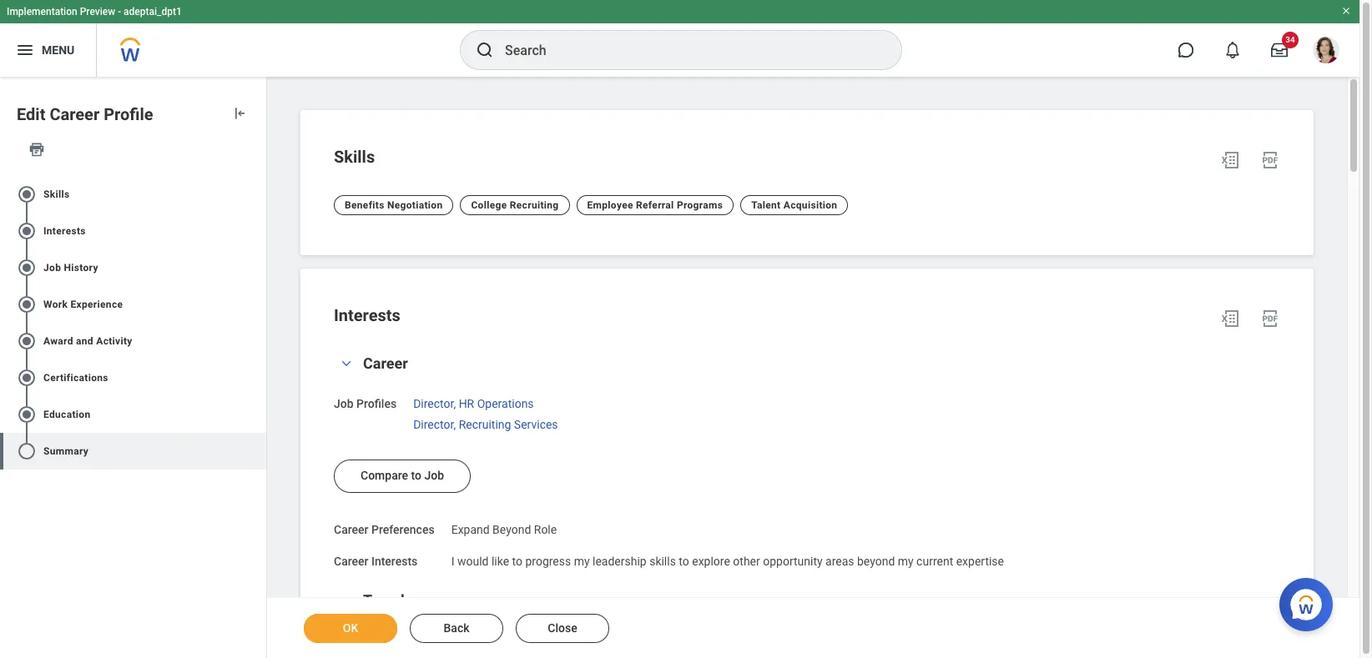 Task type: vqa. For each thing, say whether or not it's contained in the screenshot.
first Menu Item from the bottom of the page
no



Task type: locate. For each thing, give the bounding box(es) containing it.
radio custom image left summary
[[17, 441, 37, 461]]

radio custom image inside interests link
[[17, 221, 37, 241]]

radio custom image
[[17, 184, 37, 204], [17, 294, 37, 314], [17, 331, 37, 351], [17, 368, 37, 388]]

error image
[[250, 184, 266, 204], [250, 221, 266, 241], [250, 294, 266, 314], [250, 331, 266, 351]]

progress
[[525, 555, 571, 569]]

recruiting for college
[[510, 199, 559, 211]]

radio custom image down "print" image
[[17, 221, 37, 241]]

director, hr operations
[[413, 397, 534, 411]]

would
[[457, 555, 489, 569]]

recruiting right college at the top left of the page
[[510, 199, 559, 211]]

job left history
[[43, 262, 61, 274]]

radio custom image for job history
[[17, 258, 37, 278]]

director, down director, hr operations
[[413, 418, 456, 431]]

career right edit
[[50, 104, 100, 124]]

search image
[[475, 40, 495, 60]]

to right compare
[[411, 469, 421, 482]]

career up chevron down icon
[[334, 555, 368, 569]]

award and activity link
[[0, 323, 266, 360]]

2 radio custom image from the top
[[17, 258, 37, 278]]

job right compare
[[424, 469, 444, 482]]

expand beyond role element
[[451, 520, 557, 536]]

radio custom image inside job history 'link'
[[17, 258, 37, 278]]

experience
[[70, 299, 123, 310]]

skills up the benefits
[[334, 147, 375, 167]]

error image inside job history 'link'
[[250, 258, 266, 278]]

action bar region
[[274, 598, 1360, 659]]

skills down "print" image
[[43, 188, 70, 200]]

my
[[574, 555, 590, 569], [898, 555, 914, 569]]

recruiting inside items selected list
[[459, 418, 511, 431]]

2 error image from the top
[[250, 221, 266, 241]]

4 radio custom image from the top
[[17, 441, 37, 461]]

like
[[492, 555, 509, 569]]

1 radio custom image from the top
[[17, 221, 37, 241]]

error image for certifications
[[250, 368, 266, 388]]

2 vertical spatial job
[[424, 469, 444, 482]]

recruiting
[[510, 199, 559, 211], [459, 418, 511, 431]]

role
[[534, 523, 557, 536]]

radio custom image for certifications
[[17, 368, 37, 388]]

3 error image from the top
[[250, 294, 266, 314]]

3 error image from the top
[[250, 405, 266, 425]]

radio custom image inside certifications link
[[17, 368, 37, 388]]

1 vertical spatial skills
[[43, 188, 70, 200]]

my left current in the bottom right of the page
[[898, 555, 914, 569]]

director, left hr
[[413, 397, 456, 411]]

career
[[50, 104, 100, 124], [363, 355, 408, 372], [334, 523, 368, 536], [334, 555, 368, 569]]

error image
[[250, 258, 266, 278], [250, 368, 266, 388], [250, 405, 266, 425], [250, 441, 266, 461]]

acquisition
[[784, 199, 837, 211]]

radio custom image left "work"
[[17, 294, 37, 314]]

job inside button
[[424, 469, 444, 482]]

career up career interests on the left bottom of page
[[334, 523, 368, 536]]

director, recruiting services link
[[413, 415, 558, 431]]

4 error image from the top
[[250, 441, 266, 461]]

4 radio custom image from the top
[[17, 368, 37, 388]]

operations
[[477, 397, 534, 411]]

0 horizontal spatial my
[[574, 555, 590, 569]]

3 radio custom image from the top
[[17, 405, 37, 425]]

items selected list
[[413, 394, 585, 433]]

2 vertical spatial interests
[[371, 555, 418, 569]]

implementation
[[7, 6, 77, 18]]

1 horizontal spatial my
[[898, 555, 914, 569]]

2 radio custom image from the top
[[17, 294, 37, 314]]

radio custom image
[[17, 221, 37, 241], [17, 258, 37, 278], [17, 405, 37, 425], [17, 441, 37, 461]]

profile logan mcneil image
[[1313, 37, 1340, 67]]

radio custom image left education
[[17, 405, 37, 425]]

explore
[[692, 555, 730, 569]]

error image inside award and activity 'link'
[[250, 331, 266, 351]]

1 vertical spatial interests
[[334, 305, 400, 326]]

areas
[[825, 555, 854, 569]]

1 vertical spatial director,
[[413, 418, 456, 431]]

interests
[[43, 225, 86, 237], [334, 305, 400, 326], [371, 555, 418, 569]]

Search Workday  search field
[[505, 32, 867, 68]]

1 horizontal spatial job
[[334, 397, 354, 411]]

radio custom image down "print" image
[[17, 184, 37, 204]]

1 vertical spatial job
[[334, 397, 354, 411]]

director, for director, recruiting services
[[413, 418, 456, 431]]

2 error image from the top
[[250, 368, 266, 388]]

skills link
[[0, 176, 266, 213]]

implementation preview -   adeptai_dpt1
[[7, 6, 182, 18]]

i
[[451, 555, 454, 569]]

benefits
[[345, 199, 384, 211]]

compare to job button
[[334, 459, 471, 493]]

to
[[411, 469, 421, 482], [512, 555, 522, 569], [679, 555, 689, 569]]

radio custom image left award
[[17, 331, 37, 351]]

college
[[471, 199, 507, 211]]

expertise
[[956, 555, 1004, 569]]

radio custom image left certifications at the left
[[17, 368, 37, 388]]

export to excel image
[[1220, 150, 1240, 170]]

recruiting inside button
[[510, 199, 559, 211]]

error image inside work experience link
[[250, 294, 266, 314]]

interests down preferences
[[371, 555, 418, 569]]

skills
[[334, 147, 375, 167], [43, 188, 70, 200]]

job inside 'link'
[[43, 262, 61, 274]]

0 vertical spatial interests
[[43, 225, 86, 237]]

1 vertical spatial recruiting
[[459, 418, 511, 431]]

employee referral programs
[[587, 199, 723, 211]]

radio custom image for award and activity
[[17, 331, 37, 351]]

menu
[[42, 43, 74, 56]]

radio custom image inside education link
[[17, 405, 37, 425]]

career right chevron down image
[[363, 355, 408, 372]]

2 my from the left
[[898, 555, 914, 569]]

0 horizontal spatial skills
[[43, 188, 70, 200]]

1 error image from the top
[[250, 184, 266, 204]]

my right progress
[[574, 555, 590, 569]]

award and activity
[[43, 335, 132, 347]]

to right "skills"
[[679, 555, 689, 569]]

hr
[[459, 397, 474, 411]]

34
[[1286, 35, 1295, 44]]

2 horizontal spatial job
[[424, 469, 444, 482]]

negotiation
[[387, 199, 443, 211]]

services
[[514, 418, 558, 431]]

job history link
[[0, 249, 266, 286]]

radio custom image for work experience
[[17, 294, 37, 314]]

close environment banner image
[[1341, 6, 1351, 16]]

certifications
[[43, 372, 108, 384]]

radio custom image inside work experience link
[[17, 294, 37, 314]]

career preferences
[[334, 523, 435, 536]]

edit
[[17, 104, 45, 124]]

0 horizontal spatial job
[[43, 262, 61, 274]]

error image inside skills link
[[250, 184, 266, 204]]

opportunity
[[763, 555, 823, 569]]

travel
[[363, 592, 405, 609]]

menu button
[[0, 23, 96, 77]]

beyond
[[493, 523, 531, 536]]

job
[[43, 262, 61, 274], [334, 397, 354, 411], [424, 469, 444, 482]]

menu banner
[[0, 0, 1360, 77]]

certifications link
[[0, 360, 266, 396]]

list
[[0, 169, 266, 476]]

radio custom image inside summary link
[[17, 441, 37, 461]]

1 director, from the top
[[413, 397, 456, 411]]

interests up career button
[[334, 305, 400, 326]]

1 radio custom image from the top
[[17, 184, 37, 204]]

talent acquisition
[[751, 199, 837, 211]]

to right "like"
[[512, 555, 522, 569]]

4 error image from the top
[[250, 331, 266, 351]]

talent
[[751, 199, 781, 211]]

college recruiting
[[471, 199, 559, 211]]

director,
[[413, 397, 456, 411], [413, 418, 456, 431]]

beyond
[[857, 555, 895, 569]]

1 error image from the top
[[250, 258, 266, 278]]

benefits negotiation button
[[334, 195, 454, 215]]

radio custom image inside skills link
[[17, 184, 37, 204]]

profile
[[104, 104, 153, 124]]

job left profiles
[[334, 397, 354, 411]]

1 horizontal spatial skills
[[334, 147, 375, 167]]

director, inside director, hr operations link
[[413, 397, 456, 411]]

leadership
[[593, 555, 647, 569]]

0 vertical spatial recruiting
[[510, 199, 559, 211]]

interests up 'job history'
[[43, 225, 86, 237]]

error image inside education link
[[250, 405, 266, 425]]

error image for interests
[[250, 221, 266, 241]]

and
[[76, 335, 93, 347]]

error image inside summary link
[[250, 441, 266, 461]]

chevron down image
[[336, 358, 356, 370]]

radio custom image inside award and activity 'link'
[[17, 331, 37, 351]]

back
[[444, 622, 469, 635]]

error image for summary
[[250, 441, 266, 461]]

interests link
[[0, 213, 266, 249]]

0 vertical spatial director,
[[413, 397, 456, 411]]

radio custom image left 'job history'
[[17, 258, 37, 278]]

compare
[[361, 469, 408, 482]]

3 radio custom image from the top
[[17, 331, 37, 351]]

0 horizontal spatial to
[[411, 469, 421, 482]]

job profiles
[[334, 397, 397, 411]]

2 director, from the top
[[413, 418, 456, 431]]

recruiting down director, hr operations
[[459, 418, 511, 431]]

education
[[43, 409, 91, 420]]

0 vertical spatial job
[[43, 262, 61, 274]]

job history
[[43, 262, 98, 274]]

talent acquisition button
[[741, 195, 848, 215]]

director, inside director, recruiting services link
[[413, 418, 456, 431]]



Task type: describe. For each thing, give the bounding box(es) containing it.
back button
[[410, 614, 503, 643]]

programs
[[677, 199, 723, 211]]

director, hr operations link
[[413, 394, 534, 411]]

preview
[[80, 6, 115, 18]]

list containing skills
[[0, 169, 266, 476]]

print image
[[28, 141, 45, 158]]

close button
[[516, 614, 609, 643]]

radio custom image for summary
[[17, 441, 37, 461]]

notifications large image
[[1224, 42, 1241, 58]]

expand beyond role
[[451, 523, 557, 536]]

-
[[118, 6, 121, 18]]

error image for job history
[[250, 258, 266, 278]]

work experience link
[[0, 286, 266, 323]]

0 vertical spatial skills
[[334, 147, 375, 167]]

to inside button
[[411, 469, 421, 482]]

ok button
[[304, 614, 397, 643]]

career interests
[[334, 555, 418, 569]]

1 horizontal spatial to
[[512, 555, 522, 569]]

job for job history
[[43, 262, 61, 274]]

skills inside list
[[43, 188, 70, 200]]

current
[[917, 555, 953, 569]]

radio custom image for education
[[17, 405, 37, 425]]

view printable version (pdf) image
[[1260, 309, 1280, 329]]

i would like to progress my leadership skills to explore other opportunity areas beyond my current expertise
[[451, 555, 1004, 569]]

error image for skills
[[250, 184, 266, 204]]

recruiting for director,
[[459, 418, 511, 431]]

job for job profiles
[[334, 397, 354, 411]]

employee
[[587, 199, 633, 211]]

2 horizontal spatial to
[[679, 555, 689, 569]]

ok
[[343, 622, 358, 635]]

1 my from the left
[[574, 555, 590, 569]]

director, for director, hr operations
[[413, 397, 456, 411]]

other
[[733, 555, 760, 569]]

history
[[64, 262, 98, 274]]

34 button
[[1261, 32, 1299, 68]]

error image for education
[[250, 405, 266, 425]]

compare to job
[[361, 469, 444, 482]]

referral
[[636, 199, 674, 211]]

chevron down image
[[336, 595, 356, 607]]

employee referral programs button
[[576, 195, 734, 215]]

career for career
[[363, 355, 408, 372]]

profiles
[[356, 397, 397, 411]]

expand
[[451, 523, 490, 536]]

summary
[[43, 446, 89, 457]]

summary link
[[0, 433, 266, 470]]

work experience
[[43, 299, 123, 310]]

director, recruiting services
[[413, 418, 558, 431]]

export to excel image
[[1220, 309, 1240, 329]]

travel button
[[363, 592, 405, 609]]

preferences
[[371, 523, 435, 536]]

career for career interests
[[334, 555, 368, 569]]

error image for award and activity
[[250, 331, 266, 351]]

career button
[[363, 355, 408, 372]]

edit career profile
[[17, 104, 153, 124]]

award
[[43, 335, 73, 347]]

skills
[[649, 555, 676, 569]]

work
[[43, 299, 68, 310]]

benefits negotiation
[[345, 199, 443, 211]]

justify image
[[15, 40, 35, 60]]

close
[[548, 622, 577, 635]]

view printable version (pdf) image
[[1260, 150, 1280, 170]]

career for career preferences
[[334, 523, 368, 536]]

inbox large image
[[1271, 42, 1288, 58]]

radio custom image for interests
[[17, 221, 37, 241]]

adeptai_dpt1
[[124, 6, 182, 18]]

error image for work experience
[[250, 294, 266, 314]]

activity
[[96, 335, 132, 347]]

interests inside career group
[[371, 555, 418, 569]]

transformation import image
[[231, 105, 248, 122]]

education link
[[0, 396, 266, 433]]

college recruiting button
[[460, 195, 570, 215]]

career group
[[334, 354, 1280, 571]]

radio custom image for skills
[[17, 184, 37, 204]]



